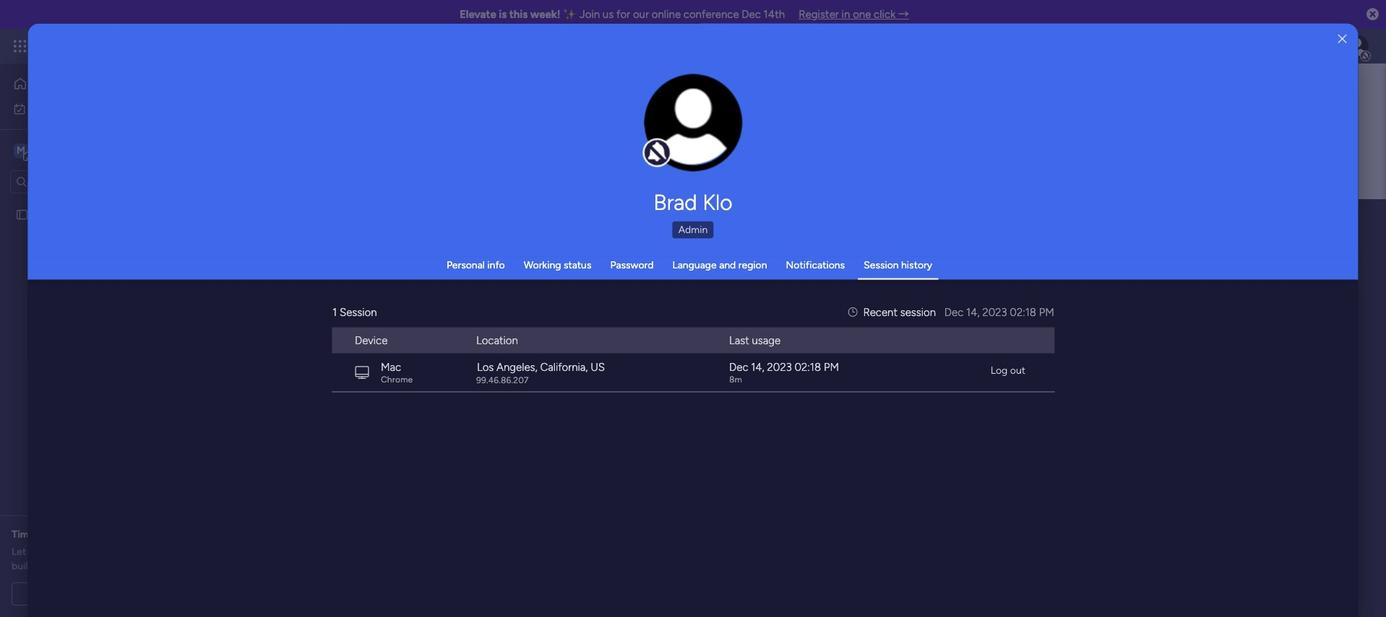 Task type: locate. For each thing, give the bounding box(es) containing it.
0 vertical spatial in
[[842, 8, 850, 21]]

pm
[[1039, 306, 1054, 319], [824, 361, 839, 374]]

in left one
[[842, 8, 850, 21]]

language and region
[[672, 259, 767, 271]]

1 vertical spatial for
[[37, 529, 51, 541]]

14, for dec 14, 2023 02:18 pm
[[966, 306, 980, 319]]

0 horizontal spatial this
[[482, 326, 499, 338]]

elevate is this week! ✨ join us for our online conference dec 14th
[[460, 8, 785, 21]]

0 horizontal spatial 02:18
[[795, 361, 821, 374]]

99.46.86.207
[[476, 375, 529, 385]]

0 vertical spatial this
[[509, 8, 528, 21]]

notifications
[[786, 259, 845, 271]]

2023 up log
[[983, 306, 1007, 319]]

my work
[[32, 102, 70, 115]]

1 horizontal spatial pm
[[1039, 306, 1054, 319]]

workspace up angeles,
[[501, 326, 550, 338]]

pm for dec 14, 2023 02:18 pm
[[1039, 306, 1054, 319]]

recent
[[272, 291, 309, 305], [863, 306, 898, 319]]

this right is in the left top of the page
[[509, 8, 528, 21]]

and
[[719, 259, 736, 271], [306, 326, 323, 338]]

0 horizontal spatial 14,
[[751, 361, 765, 374]]

workspace up search in workspace "field"
[[61, 143, 119, 157]]

angeles,
[[497, 361, 538, 374]]

0 vertical spatial our
[[633, 8, 649, 21]]

mac chrome
[[381, 361, 413, 385]]

1 horizontal spatial and
[[719, 259, 736, 271]]

0 horizontal spatial recent
[[272, 291, 309, 305]]

recent right dapulse time image
[[863, 306, 898, 319]]

02:18
[[1010, 306, 1036, 319], [795, 361, 821, 374]]

1
[[332, 306, 337, 319]]

0 horizontal spatial 2023
[[767, 361, 792, 374]]

dec inside dec 14, 2023 02:18 pm 8m
[[729, 361, 748, 374]]

for right "us"
[[616, 8, 630, 21]]

1 horizontal spatial 2023
[[983, 306, 1007, 319]]

14, for dec 14, 2023 02:18 pm 8m
[[751, 361, 765, 374]]

usage
[[752, 334, 781, 347]]

dec up '8m'
[[729, 361, 748, 374]]

in right recently
[[471, 326, 479, 338]]

and left region at the top right
[[719, 259, 736, 271]]

conference
[[684, 8, 739, 21]]

0 horizontal spatial for
[[37, 529, 51, 541]]

0 horizontal spatial in
[[471, 326, 479, 338]]

1 horizontal spatial in
[[842, 8, 850, 21]]

review up what
[[99, 529, 131, 541]]

personal info link
[[447, 259, 505, 271]]

register
[[799, 8, 839, 21]]

0 vertical spatial review
[[99, 529, 131, 541]]

0 vertical spatial workspace
[[61, 143, 119, 157]]

2023
[[983, 306, 1007, 319], [767, 361, 792, 374]]

boards
[[312, 291, 348, 305]]

brad klo button
[[494, 189, 892, 215]]

1 vertical spatial pm
[[824, 361, 839, 374]]

0 vertical spatial dec
[[742, 8, 761, 21]]

brad
[[654, 189, 697, 215]]

0 vertical spatial recent
[[272, 291, 309, 305]]

1 vertical spatial dec
[[945, 306, 964, 319]]

personal info
[[447, 259, 505, 271]]

join
[[580, 8, 600, 21]]

1 horizontal spatial for
[[616, 8, 630, 21]]

0 vertical spatial 02:18
[[1010, 306, 1036, 319]]

2 vertical spatial dec
[[729, 361, 748, 374]]

dec
[[742, 8, 761, 21], [945, 306, 964, 319], [729, 361, 748, 374]]

workspace
[[61, 143, 119, 157], [501, 326, 550, 338]]

1 horizontal spatial workspace
[[501, 326, 550, 338]]

us
[[603, 8, 614, 21]]

test list box
[[0, 199, 184, 422]]

2023 inside dec 14, 2023 02:18 pm 8m
[[767, 361, 792, 374]]

password
[[610, 259, 654, 271]]

for
[[616, 8, 630, 21], [37, 529, 51, 541]]

1 horizontal spatial session
[[864, 259, 899, 271]]

1 vertical spatial and
[[306, 326, 323, 338]]

14th
[[764, 8, 785, 21]]

0 vertical spatial for
[[616, 8, 630, 21]]

session left history
[[864, 259, 899, 271]]

workspace selection element
[[14, 142, 121, 161]]

review up of
[[82, 546, 112, 559]]

2023 down usage on the bottom right of page
[[767, 361, 792, 374]]

review
[[99, 529, 131, 541], [82, 546, 112, 559]]

our left the "online"
[[633, 8, 649, 21]]

dec for dec 14, 2023 02:18 pm 8m
[[729, 361, 748, 374]]

workspace image
[[14, 143, 28, 159]]

1 horizontal spatial 14,
[[966, 306, 980, 319]]

recent up boards on the left bottom of the page
[[272, 291, 309, 305]]

password link
[[610, 259, 654, 271]]

dec 14, 2023 02:18 pm 8m
[[729, 361, 839, 385]]

None field
[[357, 206, 1328, 236]]

members
[[365, 291, 413, 305]]

Search in workspace field
[[30, 173, 121, 190]]

session up dashboards
[[340, 306, 377, 319]]

02:18 inside dec 14, 2023 02:18 pm 8m
[[795, 361, 821, 374]]

expert
[[66, 529, 97, 541]]

1 session
[[332, 306, 377, 319]]

session history link
[[864, 259, 932, 271]]

14, inside dec 14, 2023 02:18 pm 8m
[[751, 361, 765, 374]]

week!
[[530, 8, 561, 21]]

and for language
[[719, 259, 736, 271]]

for left an on the bottom left of page
[[37, 529, 51, 541]]

our up the so at the bottom
[[29, 546, 44, 559]]

0 horizontal spatial pm
[[824, 361, 839, 374]]

brad klo
[[654, 189, 733, 215]]

0 horizontal spatial session
[[340, 306, 377, 319]]

1 vertical spatial 02:18
[[795, 361, 821, 374]]

0 vertical spatial 2023
[[983, 306, 1007, 319]]

recent for recent boards
[[272, 291, 309, 305]]

history
[[901, 259, 932, 271]]

2023 for dec 14, 2023 02:18 pm
[[983, 306, 1007, 319]]

1 vertical spatial workspace
[[501, 326, 550, 338]]

dec left 14th on the right of page
[[742, 8, 761, 21]]

session
[[864, 259, 899, 271], [340, 306, 377, 319]]

1 vertical spatial 14,
[[751, 361, 765, 374]]

elevate
[[460, 8, 496, 21]]

0 horizontal spatial workspace
[[61, 143, 119, 157]]

1 horizontal spatial recent
[[863, 306, 898, 319]]

and right boards on the left bottom of the page
[[306, 326, 323, 338]]

select product image
[[13, 39, 27, 53]]

1 horizontal spatial 02:18
[[1010, 306, 1036, 319]]

pm for dec 14, 2023 02:18 pm 8m
[[824, 361, 839, 374]]

0 vertical spatial pm
[[1039, 306, 1054, 319]]

02:18 for dec 14, 2023 02:18 pm
[[1010, 306, 1036, 319]]

public board image
[[15, 208, 29, 222]]

notifications link
[[786, 259, 845, 271]]

1 horizontal spatial our
[[633, 8, 649, 21]]

1 vertical spatial our
[[29, 546, 44, 559]]

0 horizontal spatial our
[[29, 546, 44, 559]]

profile
[[698, 130, 724, 141]]

14, right session
[[966, 306, 980, 319]]

1 vertical spatial this
[[482, 326, 499, 338]]

14, down last usage
[[751, 361, 765, 374]]

los
[[477, 361, 494, 374]]

status
[[564, 259, 592, 271]]

1 vertical spatial 2023
[[767, 361, 792, 374]]

in
[[842, 8, 850, 21], [471, 326, 479, 338]]

pm inside dec 14, 2023 02:18 pm 8m
[[824, 361, 839, 374]]

working status link
[[524, 259, 592, 271]]

our
[[633, 8, 649, 21], [29, 546, 44, 559]]

info
[[487, 259, 505, 271]]

1 vertical spatial recent
[[863, 306, 898, 319]]

experts
[[46, 546, 80, 559]]

0 horizontal spatial and
[[306, 326, 323, 338]]

chrome
[[381, 375, 413, 385]]

14,
[[966, 306, 980, 319], [751, 361, 765, 374]]

register in one click → link
[[799, 8, 909, 21]]

0 vertical spatial 14,
[[966, 306, 980, 319]]

time
[[12, 529, 35, 541]]

brad klo image
[[1346, 35, 1369, 58]]

admin
[[678, 223, 708, 236]]

this up los
[[482, 326, 499, 338]]

dec right session
[[945, 306, 964, 319]]

0 vertical spatial and
[[719, 259, 736, 271]]

an
[[53, 529, 64, 541]]

option
[[0, 202, 184, 205]]

main workspace
[[33, 143, 119, 157]]



Task type: describe. For each thing, give the bounding box(es) containing it.
dec 14, 2023 02:18 pm
[[945, 306, 1054, 319]]

boards and dashboards you visited recently in this workspace
[[272, 326, 550, 338]]

test
[[34, 209, 53, 221]]

change profile picture
[[663, 130, 724, 154]]

1 horizontal spatial this
[[509, 8, 528, 21]]

session
[[900, 306, 936, 319]]

dec for dec 14, 2023 02:18 pm
[[945, 306, 964, 319]]

you've
[[140, 546, 169, 559]]

click
[[874, 8, 896, 21]]

1 vertical spatial review
[[82, 546, 112, 559]]

0 vertical spatial session
[[864, 259, 899, 271]]

register in one click →
[[799, 8, 909, 21]]

change profile picture button
[[644, 74, 743, 172]]

online
[[652, 8, 681, 21]]

picture
[[679, 143, 708, 154]]

free
[[64, 561, 84, 573]]

boards
[[272, 326, 304, 338]]

2023 for dec 14, 2023 02:18 pm 8m
[[767, 361, 792, 374]]

my
[[32, 102, 46, 115]]

1 vertical spatial in
[[471, 326, 479, 338]]

you
[[380, 326, 397, 338]]

mac
[[381, 361, 401, 374]]

8m
[[729, 375, 742, 385]]

log out
[[991, 365, 1026, 377]]

language
[[672, 259, 717, 271]]

recently
[[432, 326, 469, 338]]

device
[[355, 334, 388, 347]]

recent boards
[[272, 291, 348, 305]]

time for an expert review let our experts review what you've built so far. free of charge
[[12, 529, 169, 573]]

our inside time for an expert review let our experts review what you've built so far. free of charge
[[29, 546, 44, 559]]

home
[[33, 77, 61, 90]]

los angeles, california, us 99.46.86.207
[[476, 361, 605, 385]]

personal
[[447, 259, 485, 271]]

let
[[12, 546, 26, 559]]

my work button
[[9, 97, 155, 120]]

built
[[12, 561, 32, 573]]

last usage
[[729, 334, 781, 347]]

recent for recent session
[[863, 306, 898, 319]]

work
[[48, 102, 70, 115]]

and for boards
[[306, 326, 323, 338]]

out
[[1010, 365, 1026, 377]]

california,
[[540, 361, 588, 374]]

recent session
[[863, 306, 936, 319]]

is
[[499, 8, 507, 21]]

klo
[[703, 189, 733, 215]]

one
[[853, 8, 871, 21]]

main
[[33, 143, 59, 157]]

location
[[476, 334, 518, 347]]

close image
[[1338, 34, 1347, 44]]

last
[[729, 334, 749, 347]]

1 vertical spatial session
[[340, 306, 377, 319]]

log
[[991, 365, 1008, 377]]

working
[[524, 259, 561, 271]]

change
[[663, 130, 695, 141]]

so
[[34, 561, 45, 573]]

→
[[898, 8, 909, 21]]

language and region link
[[672, 259, 767, 271]]

far.
[[47, 561, 61, 573]]

home button
[[9, 72, 155, 95]]

log out button
[[985, 360, 1031, 383]]

workspace inside workspace selection element
[[61, 143, 119, 157]]

what
[[115, 546, 137, 559]]

dashboards
[[325, 326, 378, 338]]

✨
[[563, 8, 577, 21]]

session history
[[864, 259, 932, 271]]

us
[[591, 361, 605, 374]]

for inside time for an expert review let our experts review what you've built so far. free of charge
[[37, 529, 51, 541]]

working status
[[524, 259, 592, 271]]

m
[[17, 144, 25, 156]]

dapulse time image
[[848, 306, 858, 319]]

region
[[738, 259, 767, 271]]

02:18 for dec 14, 2023 02:18 pm 8m
[[795, 361, 821, 374]]

visited
[[400, 326, 430, 338]]

charge
[[98, 561, 130, 573]]

of
[[86, 561, 96, 573]]



Task type: vqa. For each thing, say whether or not it's contained in the screenshot.
CarbonToolbelt's "App Logo"
no



